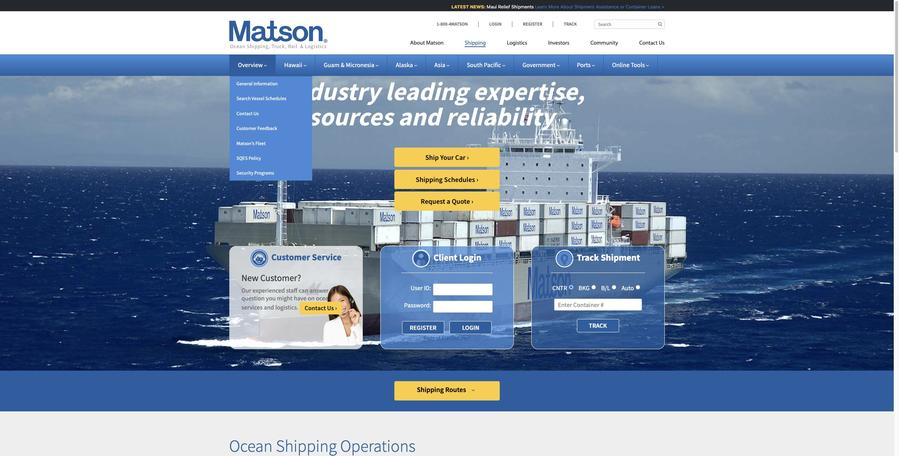 Task type: describe. For each thing, give the bounding box(es) containing it.
online
[[613, 61, 630, 69]]

B/L radio
[[612, 285, 617, 290]]

register for the bottommost the register link
[[410, 324, 437, 332]]

track button
[[577, 319, 620, 332]]

asia
[[435, 61, 446, 69]]

1-
[[437, 21, 441, 27]]

maui
[[486, 4, 496, 9]]

1 horizontal spatial register link
[[513, 21, 553, 27]]

login link
[[479, 21, 513, 27]]

shipping for shipping schedules ›
[[416, 175, 443, 184]]

blue matson logo with ocean, shipping, truck, rail and logistics written beneath it. image
[[229, 21, 328, 50]]

south
[[467, 61, 483, 69]]

sqes policy link
[[230, 151, 312, 166]]

logistics link
[[497, 37, 538, 51]]

security programs link
[[230, 166, 312, 181]]

industry leading expertise, resources and reliability
[[286, 75, 585, 133]]

0 vertical spatial login
[[490, 21, 502, 27]]

and
[[398, 101, 441, 133]]

customer service
[[272, 251, 342, 263]]

Auto radio
[[636, 285, 641, 290]]

contact us for the top 'contact us' link
[[640, 40, 665, 46]]

User ID: text field
[[433, 284, 493, 296]]

latest
[[451, 4, 468, 9]]

1 horizontal spatial schedules
[[445, 175, 475, 184]]

experienced
[[253, 287, 285, 295]]

services and
[[242, 303, 274, 312]]

customer for customer feedback
[[237, 125, 257, 132]]

alaska
[[396, 61, 413, 69]]

latest news: maui relief shipments learn more about shipment assistance or container loans >
[[451, 4, 664, 9]]

us inside top menu navigation
[[659, 40, 665, 46]]

general
[[237, 80, 253, 87]]

contact us ›
[[305, 304, 337, 312]]

news:
[[469, 4, 485, 9]]

fleet
[[256, 140, 266, 146]]

relief
[[497, 4, 509, 9]]

request a quote › link
[[395, 192, 500, 211]]

0 horizontal spatial contact us link
[[230, 106, 312, 121]]

government link
[[523, 61, 560, 69]]

4matson
[[449, 21, 468, 27]]

2 vertical spatial contact
[[305, 304, 326, 312]]

shipping schedules › link
[[395, 170, 500, 189]]

any
[[330, 287, 340, 295]]

matson's
[[237, 140, 255, 146]]

new
[[242, 272, 259, 284]]

track link
[[553, 21, 577, 27]]

about inside top menu navigation
[[411, 40, 425, 46]]

sqes
[[237, 155, 248, 161]]

image of smiling customer service agent ready to help. image
[[323, 285, 363, 344]]

top menu navigation
[[411, 37, 665, 51]]

community
[[591, 40, 619, 46]]

matson
[[426, 40, 444, 46]]

investors
[[549, 40, 570, 46]]

ship your car ›
[[426, 153, 469, 162]]

loans
[[647, 4, 660, 9]]

1 vertical spatial us
[[254, 110, 259, 117]]

might
[[277, 294, 293, 302]]

forgot password?
[[424, 334, 471, 342]]

a
[[447, 197, 451, 206]]

0 horizontal spatial schedules
[[266, 95, 287, 102]]

hawaii link
[[284, 61, 307, 69]]

password?
[[442, 334, 471, 342]]

expertise,
[[473, 75, 585, 107]]

Password: password field
[[433, 301, 493, 313]]

container
[[625, 4, 646, 9]]

1 horizontal spatial us
[[327, 304, 334, 312]]

alaska link
[[396, 61, 418, 69]]

question
[[242, 294, 265, 302]]

guam & micronesia
[[324, 61, 375, 69]]

0 vertical spatial contact us link
[[629, 37, 665, 51]]

reliability
[[446, 101, 555, 133]]

asia link
[[435, 61, 450, 69]]

800-
[[441, 21, 449, 27]]

industry
[[286, 75, 380, 107]]

matson's fleet link
[[230, 136, 312, 151]]

ship your car › link
[[395, 148, 500, 167]]

ports
[[577, 61, 591, 69]]

information
[[254, 80, 278, 87]]

pacific
[[484, 61, 502, 69]]

contact inside top menu navigation
[[640, 40, 658, 46]]

investors link
[[538, 37, 580, 51]]

ship
[[426, 153, 439, 162]]

security
[[237, 170, 254, 176]]

password:
[[405, 301, 432, 309]]

security programs
[[237, 170, 274, 176]]

track for track link
[[564, 21, 577, 27]]

shipping routes
[[417, 385, 466, 394]]

id:
[[424, 284, 432, 292]]

shipping routes link
[[395, 381, 500, 401]]



Task type: vqa. For each thing, say whether or not it's contained in the screenshot.
Hawaii link
yes



Task type: locate. For each thing, give the bounding box(es) containing it.
ports link
[[577, 61, 595, 69]]

register link
[[513, 21, 553, 27], [402, 321, 445, 334]]

&
[[341, 61, 345, 69]]

contact us for leftmost 'contact us' link
[[237, 110, 259, 117]]

shipping link
[[455, 37, 497, 51]]

1 horizontal spatial about
[[560, 4, 572, 9]]

1 vertical spatial shipping
[[416, 175, 443, 184]]

track up bkg option
[[577, 252, 600, 263]]

1 vertical spatial customer
[[272, 251, 310, 263]]

contact up tools
[[640, 40, 658, 46]]

search
[[237, 95, 251, 102]]

contact us link
[[629, 37, 665, 51], [230, 106, 312, 121]]

contact
[[640, 40, 658, 46], [237, 110, 253, 117], [305, 304, 326, 312]]

0 horizontal spatial customer
[[237, 125, 257, 132]]

register link down password: at the bottom of page
[[402, 321, 445, 334]]

0 vertical spatial us
[[659, 40, 665, 46]]

1-800-4matson
[[437, 21, 468, 27]]

0 vertical spatial about
[[560, 4, 572, 9]]

programs
[[255, 170, 274, 176]]

track inside button
[[589, 322, 608, 330]]

contact us down search
[[237, 110, 259, 117]]

new customer?
[[242, 272, 301, 284]]

register down the learn
[[524, 21, 543, 27]]

south pacific link
[[467, 61, 506, 69]]

contact us inside top menu navigation
[[640, 40, 665, 46]]

schedules up quote
[[445, 175, 475, 184]]

2 vertical spatial us
[[327, 304, 334, 312]]

shipping inside top menu navigation
[[465, 40, 486, 46]]

sqes policy
[[237, 155, 261, 161]]

matson's fleet
[[237, 140, 266, 146]]

logistics.
[[276, 303, 299, 312]]

0 vertical spatial contact us
[[640, 40, 665, 46]]

1-800-4matson link
[[437, 21, 479, 27]]

us down search 'image'
[[659, 40, 665, 46]]

track for track shipment
[[577, 252, 600, 263]]

contact us link up tools
[[629, 37, 665, 51]]

shipping up request
[[416, 175, 443, 184]]

0 vertical spatial shipment
[[574, 4, 594, 9]]

guam & micronesia link
[[324, 61, 379, 69]]

quote
[[452, 197, 470, 206]]

shipping for shipping routes
[[417, 385, 444, 394]]

government
[[523, 61, 556, 69]]

shipping for shipping
[[465, 40, 486, 46]]

ocean
[[316, 294, 332, 302]]

shipping left routes
[[417, 385, 444, 394]]

0 horizontal spatial register link
[[402, 321, 445, 334]]

cntr
[[553, 284, 568, 292]]

0 horizontal spatial about
[[411, 40, 425, 46]]

tools
[[631, 61, 645, 69]]

register link down the learn
[[513, 21, 553, 27]]

customer feedback link
[[230, 121, 312, 136]]

about
[[560, 4, 572, 9], [411, 40, 425, 46]]

1 horizontal spatial contact us
[[640, 40, 665, 46]]

1 horizontal spatial customer
[[272, 251, 310, 263]]

customer
[[237, 125, 257, 132], [272, 251, 310, 263]]

BKG radio
[[592, 285, 597, 290]]

contact us › link
[[300, 302, 342, 314]]

on
[[308, 294, 315, 302]]

staff
[[286, 287, 298, 295]]

search image
[[659, 22, 663, 26]]

1 vertical spatial register
[[410, 324, 437, 332]]

logistics
[[507, 40, 528, 46]]

client
[[434, 252, 458, 263]]

online tools link
[[613, 61, 650, 69]]

b/l
[[602, 284, 611, 292]]

shipping up south
[[465, 40, 486, 46]]

0 vertical spatial register link
[[513, 21, 553, 27]]

1 horizontal spatial login
[[490, 21, 502, 27]]

us up customer feedback
[[254, 110, 259, 117]]

>
[[661, 4, 664, 9]]

bkg
[[579, 284, 590, 292]]

track down latest news: maui relief shipments learn more about shipment assistance or container loans > on the top right of the page
[[564, 21, 577, 27]]

customer up matson's
[[237, 125, 257, 132]]

customer up customer?
[[272, 251, 310, 263]]

track for track button
[[589, 322, 608, 330]]

0 vertical spatial track
[[564, 21, 577, 27]]

request a quote ›
[[421, 197, 474, 206]]

CNTR radio
[[569, 285, 574, 290]]

policy
[[249, 155, 261, 161]]

track shipment
[[577, 252, 641, 263]]

routes
[[446, 385, 466, 394]]

community link
[[580, 37, 629, 51]]

Search search field
[[595, 20, 665, 29]]

customer feedback
[[237, 125, 277, 132]]

user
[[411, 284, 423, 292]]

schedules down general information link
[[266, 95, 287, 102]]

micronesia
[[346, 61, 375, 69]]

0 horizontal spatial login
[[460, 252, 482, 263]]

1 vertical spatial register link
[[402, 321, 445, 334]]

overview
[[238, 61, 263, 69]]

track down enter container # text field
[[589, 322, 608, 330]]

feedback
[[258, 125, 277, 132]]

have
[[294, 294, 307, 302]]

resources
[[286, 101, 393, 133]]

None button
[[450, 321, 492, 334]]

2 vertical spatial shipping
[[417, 385, 444, 394]]

your
[[441, 153, 454, 162]]

user id:
[[411, 284, 432, 292]]

contact down on
[[305, 304, 326, 312]]

1 vertical spatial contact
[[237, 110, 253, 117]]

1 vertical spatial shipment
[[601, 252, 641, 263]]

customer?
[[261, 272, 301, 284]]

can
[[299, 287, 308, 295]]

None search field
[[595, 20, 665, 29]]

0 vertical spatial customer
[[237, 125, 257, 132]]

more
[[547, 4, 558, 9]]

guam
[[324, 61, 340, 69]]

0 horizontal spatial contact
[[237, 110, 253, 117]]

assistance
[[595, 4, 618, 9]]

1 vertical spatial about
[[411, 40, 425, 46]]

forgot
[[424, 334, 441, 342]]

us down ocean
[[327, 304, 334, 312]]

general information link
[[230, 76, 312, 91]]

0 vertical spatial contact
[[640, 40, 658, 46]]

1 horizontal spatial shipment
[[601, 252, 641, 263]]

1 vertical spatial contact us
[[237, 110, 259, 117]]

auto
[[622, 284, 635, 292]]

search vessel schedules link
[[230, 91, 312, 106]]

customer for customer service
[[272, 251, 310, 263]]

login down maui at the top of page
[[490, 21, 502, 27]]

track
[[564, 21, 577, 27], [577, 252, 600, 263], [589, 322, 608, 330]]

about right more
[[560, 4, 572, 9]]

2 horizontal spatial contact
[[640, 40, 658, 46]]

shipment
[[574, 4, 594, 9], [601, 252, 641, 263]]

0 vertical spatial register
[[524, 21, 543, 27]]

service
[[312, 251, 342, 263]]

schedules
[[266, 95, 287, 102], [445, 175, 475, 184]]

login right client at the bottom of the page
[[460, 252, 482, 263]]

learn more about shipment assistance or container loans > link
[[534, 4, 664, 9]]

hawaii
[[284, 61, 303, 69]]

1 horizontal spatial register
[[524, 21, 543, 27]]

register up forgot
[[410, 324, 437, 332]]

1 vertical spatial login
[[460, 252, 482, 263]]

1 horizontal spatial contact
[[305, 304, 326, 312]]

contact down search
[[237, 110, 253, 117]]

0 horizontal spatial us
[[254, 110, 259, 117]]

search vessel schedules
[[237, 95, 287, 102]]

1 vertical spatial contact us link
[[230, 106, 312, 121]]

0 vertical spatial schedules
[[266, 95, 287, 102]]

about left the matson
[[411, 40, 425, 46]]

our experienced staff can answer any question you might have on ocean services and logistics.
[[242, 287, 340, 312]]

1 vertical spatial schedules
[[445, 175, 475, 184]]

about matson link
[[411, 37, 455, 51]]

0 horizontal spatial shipment
[[574, 4, 594, 9]]

register for the right the register link
[[524, 21, 543, 27]]

south pacific
[[467, 61, 502, 69]]

2 horizontal spatial us
[[659, 40, 665, 46]]

client login
[[434, 252, 482, 263]]

shipment up b/l option
[[601, 252, 641, 263]]

about matson
[[411, 40, 444, 46]]

0 vertical spatial shipping
[[465, 40, 486, 46]]

forgot password? link
[[424, 334, 471, 342]]

car
[[456, 153, 466, 162]]

0 horizontal spatial contact us
[[237, 110, 259, 117]]

or
[[619, 4, 624, 9]]

2 vertical spatial track
[[589, 322, 608, 330]]

Enter Container # text field
[[555, 299, 642, 311]]

›
[[467, 153, 469, 162], [477, 175, 479, 184], [472, 197, 474, 206], [335, 304, 337, 312]]

contact us link up feedback
[[230, 106, 312, 121]]

contact us down search 'image'
[[640, 40, 665, 46]]

shipment left assistance
[[574, 4, 594, 9]]

0 horizontal spatial register
[[410, 324, 437, 332]]

1 horizontal spatial contact us link
[[629, 37, 665, 51]]

1 vertical spatial track
[[577, 252, 600, 263]]



